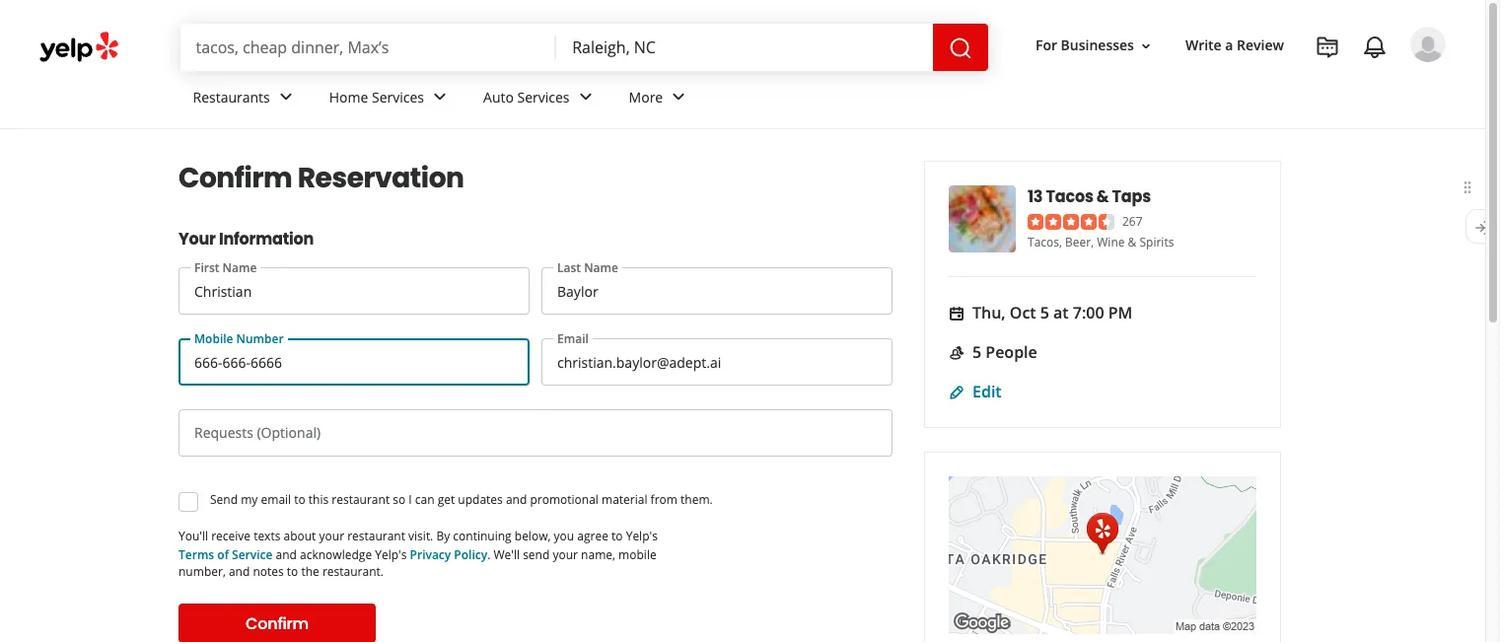 Task type: describe. For each thing, give the bounding box(es) containing it.
i
[[409, 491, 412, 508]]

service
[[232, 547, 273, 563]]

1 vertical spatial 5
[[973, 341, 982, 363]]

continuing
[[453, 528, 512, 545]]

24 chevron down v2 image for home services
[[428, 85, 452, 109]]

more
[[629, 87, 663, 106]]

thu,
[[973, 302, 1006, 324]]

by
[[437, 528, 450, 545]]

,
[[1060, 234, 1063, 251]]

beer,
[[1066, 234, 1095, 251]]

& inside categories element
[[1129, 234, 1137, 251]]

we'll
[[494, 547, 520, 563]]

email
[[261, 491, 291, 508]]

Find text field
[[196, 37, 541, 58]]

mobile
[[619, 547, 657, 563]]

information
[[219, 228, 314, 251]]

for businesses button
[[1028, 28, 1162, 64]]

13 tacos & taps
[[1028, 186, 1151, 208]]

more link
[[613, 71, 707, 128]]

confirm for confirm reservation
[[179, 159, 292, 197]]

confirm reservation
[[179, 159, 464, 197]]

name for last name
[[584, 260, 619, 276]]

businesses
[[1061, 36, 1135, 55]]

restaurants
[[193, 87, 270, 106]]

about
[[284, 528, 316, 545]]

services for home services
[[372, 87, 424, 106]]

material
[[602, 491, 648, 508]]

number
[[236, 331, 284, 347]]

your inside . we'll send your name, mobile number, and notes to the restaurant.
[[553, 547, 578, 563]]

first name
[[194, 260, 257, 276]]

your
[[179, 228, 216, 251]]

name for first name
[[223, 260, 257, 276]]

24 chevron down v2 image
[[574, 85, 598, 109]]

reservation
[[298, 159, 464, 197]]

  text field for requests (optional)
[[179, 410, 893, 457]]

send my email to this restaurant so i can get updates and promotional material from them.
[[210, 491, 713, 508]]

my
[[241, 491, 258, 508]]

texts
[[254, 528, 281, 545]]

wine
[[1098, 234, 1125, 251]]

review
[[1238, 36, 1285, 55]]

auto services
[[484, 87, 570, 106]]

restaurant.
[[323, 563, 384, 580]]

for
[[1036, 36, 1058, 55]]

tacos , beer, wine & spirits
[[1028, 234, 1175, 251]]

none field find
[[196, 37, 541, 58]]

confirm for confirm
[[246, 612, 309, 635]]

the
[[301, 563, 320, 580]]

receive
[[211, 528, 251, 545]]

people
[[986, 341, 1038, 363]]

categories element
[[1028, 233, 1175, 251]]

mobile number
[[194, 331, 284, 347]]

your information
[[179, 228, 314, 251]]

0 vertical spatial 5
[[1041, 302, 1050, 324]]

services for auto services
[[518, 87, 570, 106]]

user actions element
[[1020, 25, 1474, 146]]

so
[[393, 491, 406, 508]]

promotional
[[530, 491, 599, 508]]

267
[[1123, 213, 1143, 230]]

edit
[[973, 381, 1002, 403]]

email
[[558, 331, 589, 347]]

agree
[[578, 528, 609, 545]]

confirm button
[[179, 604, 376, 642]]

at
[[1054, 302, 1069, 324]]

of
[[217, 547, 229, 563]]

13 tacos & taps link
[[1028, 186, 1151, 209]]

5 people
[[973, 341, 1038, 363]]

mobile
[[194, 331, 233, 347]]

visit.
[[409, 528, 434, 545]]

acknowledge
[[300, 547, 372, 563]]

16 chevron down v2 image
[[1139, 38, 1155, 54]]

0 vertical spatial &
[[1097, 186, 1110, 208]]

spirits
[[1140, 234, 1175, 251]]

send
[[523, 547, 550, 563]]

them.
[[681, 491, 713, 508]]

notes
[[253, 563, 284, 580]]



Task type: locate. For each thing, give the bounding box(es) containing it.
tacos inside categories element
[[1028, 234, 1060, 251]]

to left the
[[287, 563, 298, 580]]

0 horizontal spatial name
[[223, 260, 257, 276]]

confirm
[[179, 159, 292, 197], [246, 612, 309, 635]]

terms
[[179, 547, 214, 563]]

16 pencil v2 image
[[949, 385, 965, 400]]

24 chevron down v2 image for restaurants
[[274, 85, 298, 109]]

1 horizontal spatial 5
[[1041, 302, 1050, 324]]

requests (optional)
[[194, 423, 321, 442]]

thu, oct 5 at 7:00 pm
[[973, 302, 1133, 324]]

3 24 chevron down v2 image from the left
[[667, 85, 691, 109]]

services right home
[[372, 87, 424, 106]]

restaurant left so
[[332, 491, 390, 508]]

taps
[[1113, 186, 1151, 208]]

1 horizontal spatial name
[[584, 260, 619, 276]]

2 vertical spatial to
[[287, 563, 298, 580]]

13
[[1028, 186, 1043, 208]]

map image
[[949, 477, 1257, 635]]

tacos down 4.5 star rating "image"
[[1028, 234, 1060, 251]]

0 horizontal spatial &
[[1097, 186, 1110, 208]]

oct
[[1010, 302, 1037, 324]]

None search field
[[180, 24, 993, 71]]

restaurants link
[[177, 71, 314, 128]]

0 vertical spatial restaurant
[[332, 491, 390, 508]]

1 vertical spatial your
[[553, 547, 578, 563]]

to right agree
[[612, 528, 623, 545]]

you'll
[[179, 528, 208, 545]]

policy
[[454, 547, 488, 563]]

your inside the you'll receive texts about your restaurant visit. by continuing below, you agree to yelp's terms of service and acknowledge yelp's privacy policy
[[319, 528, 344, 545]]

below,
[[515, 528, 551, 545]]

and inside the you'll receive texts about your restaurant visit. by continuing below, you agree to yelp's terms of service and acknowledge yelp's privacy policy
[[276, 547, 297, 563]]

24 chevron down v2 image right 'more'
[[667, 85, 691, 109]]

1 horizontal spatial &
[[1129, 234, 1137, 251]]

24 chevron down v2 image left auto
[[428, 85, 452, 109]]

(optional)
[[257, 423, 321, 442]]

requests
[[194, 423, 253, 442]]

you'll receive texts about your restaurant visit. by continuing below, you agree to yelp's terms of service and acknowledge yelp's privacy policy
[[179, 528, 658, 563]]

24 chevron down v2 image inside more link
[[667, 85, 691, 109]]

write
[[1186, 36, 1222, 55]]

services left 24 chevron down v2 image
[[518, 87, 570, 106]]

number,
[[179, 563, 226, 580]]

1 vertical spatial to
[[612, 528, 623, 545]]

restaurant inside the you'll receive texts about your restaurant visit. by continuing below, you agree to yelp's terms of service and acknowledge yelp's privacy policy
[[347, 528, 406, 545]]

write a review link
[[1178, 28, 1293, 64]]

5 right 16 groups v2 icon
[[973, 341, 982, 363]]

to inside . we'll send your name, mobile number, and notes to the restaurant.
[[287, 563, 298, 580]]

cj b. image
[[1411, 27, 1447, 62]]

& down 267
[[1129, 234, 1137, 251]]

1 horizontal spatial 24 chevron down v2 image
[[428, 85, 452, 109]]

.
[[488, 547, 491, 563]]

2 horizontal spatial and
[[506, 491, 527, 508]]

0 horizontal spatial and
[[229, 563, 250, 580]]

write a review
[[1186, 36, 1285, 55]]

to
[[294, 491, 306, 508], [612, 528, 623, 545], [287, 563, 298, 580]]

2 horizontal spatial 24 chevron down v2 image
[[667, 85, 691, 109]]

tacos up 4.5 star rating "image"
[[1046, 186, 1094, 208]]

1 vertical spatial yelp's
[[375, 547, 407, 563]]

0 horizontal spatial 24 chevron down v2 image
[[274, 85, 298, 109]]

auto
[[484, 87, 514, 106]]

pm
[[1109, 302, 1133, 324]]

and left notes
[[229, 563, 250, 580]]

  email field
[[542, 338, 893, 386]]

yelp's up mobile
[[626, 528, 658, 545]]

7:00
[[1073, 302, 1105, 324]]

confirm down notes
[[246, 612, 309, 635]]

this
[[309, 491, 329, 508]]

a
[[1226, 36, 1234, 55]]

  text field
[[179, 267, 530, 315], [542, 267, 893, 315], [179, 410, 893, 457]]

your
[[319, 528, 344, 545], [553, 547, 578, 563]]

0 horizontal spatial yelp's
[[375, 547, 407, 563]]

name down your information on the left of the page
[[223, 260, 257, 276]]

1 24 chevron down v2 image from the left
[[274, 85, 298, 109]]

24 chevron down v2 image inside restaurants link
[[274, 85, 298, 109]]

privacy policy link
[[410, 545, 488, 563]]

home services link
[[314, 71, 468, 128]]

. we'll send your name, mobile number, and notes to the restaurant.
[[179, 547, 657, 580]]

0 vertical spatial tacos
[[1046, 186, 1094, 208]]

0 vertical spatial your
[[319, 528, 344, 545]]

confirm up your information on the left of the page
[[179, 159, 292, 197]]

5 left the at
[[1041, 302, 1050, 324]]

name
[[223, 260, 257, 276], [584, 260, 619, 276]]

restaurant up restaurant.
[[347, 528, 406, 545]]

send
[[210, 491, 238, 508]]

privacy
[[410, 547, 451, 563]]

1 vertical spatial restaurant
[[347, 528, 406, 545]]

to left this
[[294, 491, 306, 508]]

0 horizontal spatial services
[[372, 87, 424, 106]]

2 name from the left
[[584, 260, 619, 276]]

last
[[558, 260, 581, 276]]

4.5 star rating image
[[1028, 215, 1115, 230]]

tacos
[[1046, 186, 1094, 208], [1028, 234, 1060, 251]]

can
[[415, 491, 435, 508]]

24 chevron down v2 image inside home services link
[[428, 85, 452, 109]]

24 chevron down v2 image
[[274, 85, 298, 109], [428, 85, 452, 109], [667, 85, 691, 109]]

notifications image
[[1364, 36, 1387, 59]]

yelp's left privacy
[[375, 547, 407, 563]]

name right last
[[584, 260, 619, 276]]

16 reservation v2 image
[[949, 306, 965, 322]]

your down you
[[553, 547, 578, 563]]

get
[[438, 491, 455, 508]]

24 chevron down v2 image for more
[[667, 85, 691, 109]]

services
[[372, 87, 424, 106], [518, 87, 570, 106]]

and down about
[[276, 547, 297, 563]]

None field
[[196, 37, 541, 58], [573, 37, 918, 58], [573, 37, 918, 58]]

2 24 chevron down v2 image from the left
[[428, 85, 452, 109]]

& left taps
[[1097, 186, 1110, 208]]

1 horizontal spatial services
[[518, 87, 570, 106]]

1 name from the left
[[223, 260, 257, 276]]

1 vertical spatial confirm
[[246, 612, 309, 635]]

you
[[554, 528, 575, 545]]

for businesses
[[1036, 36, 1135, 55]]

0 vertical spatial to
[[294, 491, 306, 508]]

  telephone field
[[179, 338, 530, 386]]

terms of service link
[[179, 545, 273, 563]]

  text field for last name
[[542, 267, 893, 315]]

auto services link
[[468, 71, 613, 128]]

restaurant for your
[[347, 528, 406, 545]]

1 horizontal spatial your
[[553, 547, 578, 563]]

first
[[194, 260, 220, 276]]

last name
[[558, 260, 619, 276]]

  text field for first name
[[179, 267, 530, 315]]

projects image
[[1316, 36, 1340, 59]]

home services
[[329, 87, 424, 106]]

1 horizontal spatial yelp's
[[626, 528, 658, 545]]

0 horizontal spatial 5
[[973, 341, 982, 363]]

1 services from the left
[[372, 87, 424, 106]]

your up acknowledge
[[319, 528, 344, 545]]

restaurant
[[332, 491, 390, 508], [347, 528, 406, 545]]

5
[[1041, 302, 1050, 324], [973, 341, 982, 363]]

0 horizontal spatial your
[[319, 528, 344, 545]]

0 vertical spatial yelp's
[[626, 528, 658, 545]]

and
[[506, 491, 527, 508], [276, 547, 297, 563], [229, 563, 250, 580]]

home
[[329, 87, 368, 106]]

updates
[[458, 491, 503, 508]]

and right updates
[[506, 491, 527, 508]]

24 chevron down v2 image right the restaurants
[[274, 85, 298, 109]]

16 groups v2 image
[[949, 345, 965, 361]]

2 services from the left
[[518, 87, 570, 106]]

1 horizontal spatial and
[[276, 547, 297, 563]]

0 vertical spatial confirm
[[179, 159, 292, 197]]

and inside . we'll send your name, mobile number, and notes to the restaurant.
[[229, 563, 250, 580]]

search image
[[949, 36, 973, 60]]

edit link
[[949, 381, 1002, 403]]

confirm inside "button"
[[246, 612, 309, 635]]

name,
[[581, 547, 616, 563]]

restaurant for this
[[332, 491, 390, 508]]

to inside the you'll receive texts about your restaurant visit. by continuing below, you agree to yelp's terms of service and acknowledge yelp's privacy policy
[[612, 528, 623, 545]]

1 vertical spatial &
[[1129, 234, 1137, 251]]

from
[[651, 491, 678, 508]]

1 vertical spatial tacos
[[1028, 234, 1060, 251]]



Task type: vqa. For each thing, say whether or not it's contained in the screenshot.
13 Tacos & Taps link
yes



